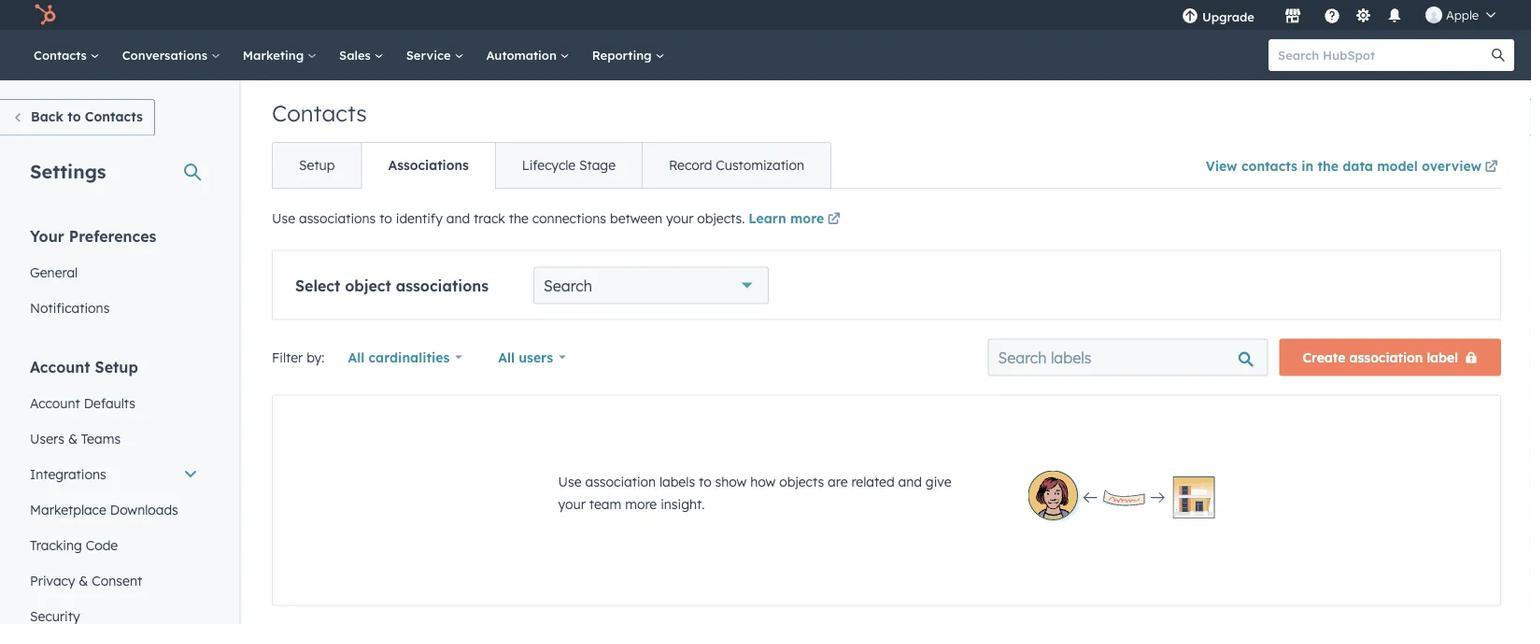 Task type: vqa. For each thing, say whether or not it's contained in the screenshot.
bottommost your
yes



Task type: describe. For each thing, give the bounding box(es) containing it.
account setup
[[30, 357, 138, 376]]

downloads
[[110, 501, 178, 518]]

link opens in a new window image
[[1485, 156, 1498, 178]]

record customization
[[669, 157, 804, 173]]

all users button
[[486, 339, 578, 376]]

lifecycle stage
[[522, 157, 616, 173]]

use associations to identify and track the connections between your objects.
[[272, 210, 749, 227]]

association for use
[[585, 473, 656, 490]]

your
[[30, 227, 64, 245]]

setup link
[[273, 143, 361, 188]]

view contacts in the data model overview link
[[1206, 145, 1501, 188]]

settings link
[[1352, 5, 1375, 25]]

sales link
[[328, 30, 395, 80]]

overview
[[1422, 157, 1482, 174]]

track
[[474, 210, 505, 227]]

apple
[[1446, 7, 1479, 22]]

back to contacts link
[[0, 99, 155, 136]]

hubspot link
[[22, 4, 70, 26]]

marketing link
[[232, 30, 328, 80]]

view contacts in the data model overview
[[1206, 157, 1482, 174]]

model
[[1377, 157, 1418, 174]]

stage
[[579, 157, 616, 173]]

marketing
[[243, 47, 307, 63]]

use association labels to show how objects are related and give your team more insight.
[[558, 473, 952, 512]]

account defaults
[[30, 395, 135, 411]]

cardinalities
[[369, 349, 450, 365]]

Search labels search field
[[988, 339, 1268, 376]]

general
[[30, 264, 78, 280]]

record
[[669, 157, 712, 173]]

lifecycle
[[522, 157, 576, 173]]

reporting link
[[581, 30, 676, 80]]

filter by:
[[272, 349, 325, 365]]

learn more link
[[749, 209, 844, 231]]

1 horizontal spatial the
[[1318, 157, 1339, 174]]

to inside use association labels to show how objects are related and give your team more insight.
[[699, 473, 712, 490]]

search button
[[534, 267, 769, 304]]

marketplaces image
[[1285, 8, 1301, 25]]

account for account setup
[[30, 357, 90, 376]]

account for account defaults
[[30, 395, 80, 411]]

filter
[[272, 349, 303, 365]]

related
[[852, 473, 895, 490]]

0 vertical spatial more
[[790, 210, 824, 227]]

1 horizontal spatial to
[[380, 210, 392, 227]]

link opens in a new window image inside learn more link
[[827, 213, 841, 227]]

connections
[[532, 210, 606, 227]]

give
[[926, 473, 952, 490]]

use for use associations to identify and track the connections between your objects.
[[272, 210, 295, 227]]

conversations
[[122, 47, 211, 63]]

labels
[[660, 473, 695, 490]]

all users
[[498, 349, 553, 365]]

select
[[295, 276, 340, 295]]

all cardinalities button
[[336, 339, 475, 376]]

marketplace
[[30, 501, 106, 518]]

bob builder image
[[1426, 7, 1443, 23]]

lifecycle stage link
[[495, 143, 642, 188]]

search button
[[1483, 39, 1514, 71]]

hubspot image
[[34, 4, 56, 26]]

link opens in a new window image inside view contacts in the data model overview link
[[1485, 161, 1498, 174]]

marketplace downloads
[[30, 501, 178, 518]]

your preferences
[[30, 227, 156, 245]]

between
[[610, 210, 662, 227]]

tracking code link
[[19, 527, 209, 563]]

privacy & consent
[[30, 572, 142, 589]]

insight.
[[661, 496, 705, 512]]

users
[[30, 430, 64, 447]]

show
[[715, 473, 747, 490]]

apple button
[[1414, 0, 1507, 30]]

all cardinalities
[[348, 349, 450, 365]]

menu containing apple
[[1169, 0, 1509, 30]]

are
[[828, 473, 848, 490]]

contacts link
[[22, 30, 111, 80]]

marketplace downloads link
[[19, 492, 209, 527]]

object
[[345, 276, 391, 295]]

help button
[[1316, 0, 1348, 30]]

objects
[[779, 473, 824, 490]]

create association label button
[[1280, 339, 1501, 376]]

privacy
[[30, 572, 75, 589]]

customization
[[716, 157, 804, 173]]

objects.
[[697, 210, 745, 227]]

1 horizontal spatial associations
[[396, 276, 489, 295]]

account setup element
[[19, 356, 209, 624]]

notifications link
[[19, 290, 209, 326]]

tracking
[[30, 537, 82, 553]]



Task type: locate. For each thing, give the bounding box(es) containing it.
settings
[[30, 159, 106, 183]]

0 horizontal spatial setup
[[95, 357, 138, 376]]

contacts right 'back'
[[85, 108, 143, 125]]

association inside button
[[1350, 349, 1423, 365]]

0 horizontal spatial association
[[585, 473, 656, 490]]

& for users
[[68, 430, 77, 447]]

settings image
[[1355, 8, 1372, 25]]

0 horizontal spatial your
[[558, 496, 586, 512]]

reporting
[[592, 47, 655, 63]]

service
[[406, 47, 454, 63]]

0 vertical spatial association
[[1350, 349, 1423, 365]]

1 horizontal spatial your
[[666, 210, 694, 227]]

notifications
[[30, 299, 110, 316]]

select object associations
[[295, 276, 489, 295]]

identify
[[396, 210, 443, 227]]

and
[[446, 210, 470, 227], [898, 473, 922, 490]]

help image
[[1324, 8, 1341, 25]]

your left team
[[558, 496, 586, 512]]

the right 'track'
[[509, 210, 529, 227]]

conversations link
[[111, 30, 232, 80]]

0 horizontal spatial and
[[446, 210, 470, 227]]

your left the "objects."
[[666, 210, 694, 227]]

users & teams
[[30, 430, 121, 447]]

learn more
[[749, 210, 824, 227]]

automation link
[[475, 30, 581, 80]]

defaults
[[84, 395, 135, 411]]

more right learn
[[790, 210, 824, 227]]

to
[[67, 108, 81, 125], [380, 210, 392, 227], [699, 473, 712, 490]]

& right users
[[68, 430, 77, 447]]

and left give
[[898, 473, 922, 490]]

association for create
[[1350, 349, 1423, 365]]

1 vertical spatial use
[[558, 473, 582, 490]]

0 vertical spatial your
[[666, 210, 694, 227]]

account defaults link
[[19, 385, 209, 421]]

learn
[[749, 210, 786, 227]]

1 vertical spatial association
[[585, 473, 656, 490]]

0 vertical spatial use
[[272, 210, 295, 227]]

more right team
[[625, 496, 657, 512]]

contacts
[[34, 47, 90, 63], [272, 99, 367, 127], [85, 108, 143, 125]]

1 vertical spatial account
[[30, 395, 80, 411]]

association
[[1350, 349, 1423, 365], [585, 473, 656, 490]]

consent
[[92, 572, 142, 589]]

1 vertical spatial the
[[509, 210, 529, 227]]

& right privacy
[[79, 572, 88, 589]]

back to contacts
[[31, 108, 143, 125]]

association up team
[[585, 473, 656, 490]]

upgrade image
[[1182, 8, 1199, 25]]

0 horizontal spatial all
[[348, 349, 365, 365]]

1 vertical spatial to
[[380, 210, 392, 227]]

to right 'back'
[[67, 108, 81, 125]]

view
[[1206, 157, 1238, 174]]

Search HubSpot search field
[[1269, 39, 1498, 71]]

general link
[[19, 255, 209, 290]]

use for use association labels to show how objects are related and give your team more insight.
[[558, 473, 582, 490]]

1 vertical spatial setup
[[95, 357, 138, 376]]

automation
[[486, 47, 560, 63]]

tracking code
[[30, 537, 118, 553]]

1 horizontal spatial and
[[898, 473, 922, 490]]

0 vertical spatial and
[[446, 210, 470, 227]]

0 vertical spatial setup
[[299, 157, 335, 173]]

1 horizontal spatial association
[[1350, 349, 1423, 365]]

users & teams link
[[19, 421, 209, 456]]

2 vertical spatial to
[[699, 473, 712, 490]]

your
[[666, 210, 694, 227], [558, 496, 586, 512]]

use inside use association labels to show how objects are related and give your team more insight.
[[558, 473, 582, 490]]

notifications button
[[1379, 0, 1411, 30]]

preferences
[[69, 227, 156, 245]]

and inside use association labels to show how objects are related and give your team more insight.
[[898, 473, 922, 490]]

by:
[[307, 349, 325, 365]]

0 vertical spatial to
[[67, 108, 81, 125]]

integrations
[[30, 466, 106, 482]]

the
[[1318, 157, 1339, 174], [509, 210, 529, 227]]

sales
[[339, 47, 374, 63]]

2 horizontal spatial to
[[699, 473, 712, 490]]

1 vertical spatial and
[[898, 473, 922, 490]]

0 horizontal spatial associations
[[299, 210, 376, 227]]

back
[[31, 108, 63, 125]]

setup
[[299, 157, 335, 173], [95, 357, 138, 376]]

0 horizontal spatial to
[[67, 108, 81, 125]]

users
[[519, 349, 553, 365]]

1 all from the left
[[348, 349, 365, 365]]

0 vertical spatial account
[[30, 357, 90, 376]]

associations link
[[361, 143, 495, 188]]

associations down 'setup' link
[[299, 210, 376, 227]]

1 horizontal spatial &
[[79, 572, 88, 589]]

how
[[750, 473, 776, 490]]

& for privacy
[[79, 572, 88, 589]]

and left 'track'
[[446, 210, 470, 227]]

association inside use association labels to show how objects are related and give your team more insight.
[[585, 473, 656, 490]]

associations
[[299, 210, 376, 227], [396, 276, 489, 295]]

marketplaces button
[[1273, 0, 1313, 30]]

your preferences element
[[19, 226, 209, 326]]

0 vertical spatial the
[[1318, 157, 1339, 174]]

1 vertical spatial &
[[79, 572, 88, 589]]

teams
[[81, 430, 121, 447]]

search
[[544, 276, 592, 295]]

navigation
[[272, 142, 832, 189]]

account
[[30, 357, 90, 376], [30, 395, 80, 411]]

menu
[[1169, 0, 1509, 30]]

to left show
[[699, 473, 712, 490]]

all for all users
[[498, 349, 515, 365]]

contacts
[[1242, 157, 1298, 174]]

search image
[[1492, 49, 1505, 62]]

0 horizontal spatial more
[[625, 496, 657, 512]]

in
[[1302, 157, 1314, 174]]

association left label on the bottom right
[[1350, 349, 1423, 365]]

your inside use association labels to show how objects are related and give your team more insight.
[[558, 496, 586, 512]]

1 vertical spatial associations
[[396, 276, 489, 295]]

0 horizontal spatial &
[[68, 430, 77, 447]]

1 horizontal spatial more
[[790, 210, 824, 227]]

create association label
[[1303, 349, 1458, 365]]

all right by:
[[348, 349, 365, 365]]

navigation containing setup
[[272, 142, 832, 189]]

2 account from the top
[[30, 395, 80, 411]]

0 horizontal spatial use
[[272, 210, 295, 227]]

2 all from the left
[[498, 349, 515, 365]]

0 vertical spatial &
[[68, 430, 77, 447]]

all left users
[[498, 349, 515, 365]]

1 horizontal spatial all
[[498, 349, 515, 365]]

1 account from the top
[[30, 357, 90, 376]]

1 horizontal spatial use
[[558, 473, 582, 490]]

the right in
[[1318, 157, 1339, 174]]

label
[[1427, 349, 1458, 365]]

notifications image
[[1386, 8, 1403, 25]]

1 vertical spatial your
[[558, 496, 586, 512]]

all for all cardinalities
[[348, 349, 365, 365]]

team
[[589, 496, 622, 512]]

associations down 'identify'
[[396, 276, 489, 295]]

0 vertical spatial associations
[[299, 210, 376, 227]]

0 horizontal spatial the
[[509, 210, 529, 227]]

1 vertical spatial more
[[625, 496, 657, 512]]

upgrade
[[1202, 9, 1255, 24]]

contacts up 'setup' link
[[272, 99, 367, 127]]

integrations button
[[19, 456, 209, 492]]

contacts down hubspot link
[[34, 47, 90, 63]]

more inside use association labels to show how objects are related and give your team more insight.
[[625, 496, 657, 512]]

account up 'account defaults'
[[30, 357, 90, 376]]

all
[[348, 349, 365, 365], [498, 349, 515, 365]]

privacy & consent link
[[19, 563, 209, 598]]

link opens in a new window image
[[1485, 161, 1498, 174], [827, 209, 841, 231], [827, 213, 841, 227]]

1 horizontal spatial setup
[[299, 157, 335, 173]]

create
[[1303, 349, 1346, 365]]

record customization link
[[642, 143, 831, 188]]

account up users
[[30, 395, 80, 411]]

account inside account defaults link
[[30, 395, 80, 411]]

to left 'identify'
[[380, 210, 392, 227]]



